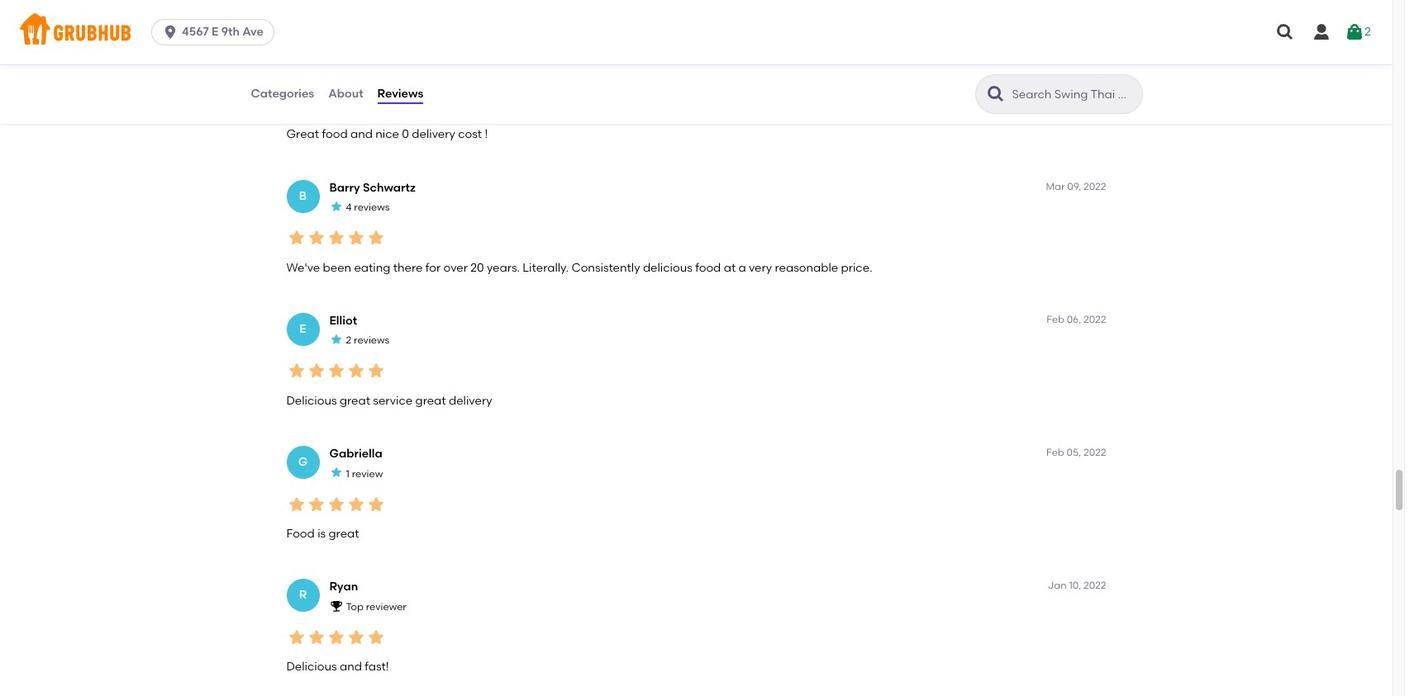 Task type: vqa. For each thing, say whether or not it's contained in the screenshot.


Task type: locate. For each thing, give the bounding box(es) containing it.
at
[[724, 261, 736, 275]]

feb
[[1047, 314, 1065, 326], [1047, 447, 1065, 459]]

great right service
[[415, 394, 446, 408]]

0 horizontal spatial svg image
[[162, 24, 179, 41]]

and left fast!
[[340, 661, 362, 675]]

mar
[[1046, 181, 1065, 192]]

review
[[352, 468, 383, 480]]

main navigation navigation
[[0, 0, 1393, 64]]

top reviewer down ryan on the left
[[346, 602, 407, 613]]

reviews down barry  schwartz
[[354, 202, 390, 214]]

been
[[323, 261, 351, 275]]

for
[[426, 261, 441, 275]]

0 vertical spatial reviewer
[[366, 69, 407, 80]]

2022 right 10,
[[1084, 581, 1107, 592]]

2 2022 from the top
[[1084, 314, 1107, 326]]

2 top reviewer from the top
[[346, 602, 407, 613]]

service
[[373, 394, 413, 408]]

top
[[346, 69, 364, 80], [346, 602, 364, 613]]

0 vertical spatial food
[[322, 128, 348, 142]]

9th
[[221, 25, 240, 39]]

j
[[299, 56, 307, 70]]

20
[[471, 261, 484, 275]]

1 horizontal spatial food
[[695, 261, 721, 275]]

categories
[[251, 87, 314, 101]]

and left nice
[[350, 128, 373, 142]]

1 2022 from the top
[[1084, 181, 1107, 192]]

1 vertical spatial feb
[[1047, 447, 1065, 459]]

top reviewer for ryan
[[346, 602, 407, 613]]

2022 right 09,
[[1084, 181, 1107, 192]]

food left at on the right
[[695, 261, 721, 275]]

1 vertical spatial reviewer
[[366, 602, 407, 613]]

barry
[[329, 181, 360, 195]]

we've
[[286, 261, 320, 275]]

0 horizontal spatial 2
[[346, 335, 352, 347]]

a
[[739, 261, 746, 275]]

nice
[[376, 128, 399, 142]]

2
[[1365, 25, 1371, 39], [346, 335, 352, 347]]

great
[[340, 394, 370, 408], [415, 394, 446, 408], [329, 527, 359, 541]]

0 vertical spatial e
[[212, 25, 219, 39]]

1 vertical spatial food
[[695, 261, 721, 275]]

svg image inside '4567 e 9th ave' button
[[162, 24, 179, 41]]

reviews down 'elliot'
[[354, 335, 390, 347]]

2 button
[[1345, 17, 1371, 47]]

delivery right service
[[449, 394, 492, 408]]

0 vertical spatial reviews
[[354, 202, 390, 214]]

feb for food is great
[[1047, 447, 1065, 459]]

1 reviews from the top
[[354, 202, 390, 214]]

2022 for delicious great service  great delivery
[[1084, 314, 1107, 326]]

2 feb from the top
[[1047, 447, 1065, 459]]

!
[[485, 128, 488, 142]]

1 horizontal spatial svg image
[[1312, 22, 1332, 42]]

ryan
[[329, 581, 358, 595]]

svg image
[[1312, 22, 1332, 42], [1345, 22, 1365, 42], [162, 24, 179, 41]]

trophy icon image
[[329, 67, 343, 80], [329, 600, 343, 613]]

top down joanne
[[346, 69, 364, 80]]

jan 10, 2022
[[1048, 581, 1107, 592]]

1 top reviewer from the top
[[346, 69, 407, 80]]

4567 e 9th ave button
[[151, 19, 281, 45]]

delivery right 0
[[412, 128, 455, 142]]

0 vertical spatial top reviewer
[[346, 69, 407, 80]]

food right great
[[322, 128, 348, 142]]

0 vertical spatial trophy icon image
[[329, 67, 343, 80]]

1 horizontal spatial 2
[[1365, 25, 1371, 39]]

2022 for we've been eating there for over 20 years. literally. consistently delicious food at a very reasonable price.
[[1084, 181, 1107, 192]]

star icon image
[[286, 95, 306, 115], [306, 95, 326, 115], [326, 95, 346, 115], [346, 95, 366, 115], [366, 95, 386, 115], [329, 200, 343, 213], [286, 228, 306, 248], [306, 228, 326, 248], [326, 228, 346, 248], [346, 228, 366, 248], [366, 228, 386, 248], [329, 333, 343, 347], [286, 362, 306, 381], [306, 362, 326, 381], [326, 362, 346, 381], [346, 362, 366, 381], [366, 362, 386, 381], [329, 467, 343, 480], [286, 495, 306, 515], [306, 495, 326, 515], [326, 495, 346, 515], [346, 495, 366, 515], [366, 495, 386, 515], [286, 628, 306, 648], [306, 628, 326, 648], [326, 628, 346, 648], [346, 628, 366, 648], [366, 628, 386, 648]]

2 reviewer from the top
[[366, 602, 407, 613]]

1 reviewer from the top
[[366, 69, 407, 80]]

2 inside "button"
[[1365, 25, 1371, 39]]

top reviewer up reviews
[[346, 69, 407, 80]]

delicious
[[286, 394, 337, 408], [286, 661, 337, 675]]

1 vertical spatial trophy icon image
[[329, 600, 343, 613]]

e left 'elliot'
[[300, 322, 306, 336]]

1 vertical spatial reviews
[[354, 335, 390, 347]]

delivery
[[412, 128, 455, 142], [449, 394, 492, 408]]

trophy icon image up about
[[329, 67, 343, 80]]

svg image
[[1276, 22, 1295, 42]]

e left 9th
[[212, 25, 219, 39]]

1 feb from the top
[[1047, 314, 1065, 326]]

price.
[[841, 261, 873, 275]]

top reviewer
[[346, 69, 407, 80], [346, 602, 407, 613]]

great
[[286, 128, 319, 142]]

1 vertical spatial top reviewer
[[346, 602, 407, 613]]

svg image inside 2 "button"
[[1345, 22, 1365, 42]]

1 trophy icon image from the top
[[329, 67, 343, 80]]

feb 06, 2022
[[1047, 314, 1107, 326]]

1 vertical spatial and
[[340, 661, 362, 675]]

Search Swing Thai Colorado search field
[[1011, 87, 1137, 103]]

1 vertical spatial top
[[346, 602, 364, 613]]

0 horizontal spatial food
[[322, 128, 348, 142]]

06,
[[1067, 314, 1081, 326]]

great left service
[[340, 394, 370, 408]]

0 vertical spatial 2
[[1365, 25, 1371, 39]]

10,
[[1069, 581, 1081, 592]]

top down ryan on the left
[[346, 602, 364, 613]]

2 reviews from the top
[[354, 335, 390, 347]]

reviewer
[[366, 69, 407, 80], [366, 602, 407, 613]]

4567
[[182, 25, 209, 39]]

2 trophy icon image from the top
[[329, 600, 343, 613]]

2 top from the top
[[346, 602, 364, 613]]

0 horizontal spatial e
[[212, 25, 219, 39]]

0 vertical spatial delivery
[[412, 128, 455, 142]]

eating
[[354, 261, 391, 275]]

categories button
[[250, 64, 315, 124]]

0 vertical spatial delicious
[[286, 394, 337, 408]]

1 vertical spatial e
[[300, 322, 306, 336]]

reviews
[[377, 87, 424, 101]]

and
[[350, 128, 373, 142], [340, 661, 362, 675]]

0 vertical spatial top
[[346, 69, 364, 80]]

0 vertical spatial feb
[[1047, 314, 1065, 326]]

reviews
[[354, 202, 390, 214], [354, 335, 390, 347]]

consistently
[[572, 261, 640, 275]]

trophy icon image down ryan on the left
[[329, 600, 343, 613]]

e
[[212, 25, 219, 39], [300, 322, 306, 336]]

1 top from the top
[[346, 69, 364, 80]]

2 horizontal spatial svg image
[[1345, 22, 1365, 42]]

feb left 05,
[[1047, 447, 1065, 459]]

4 2022 from the top
[[1084, 581, 1107, 592]]

3 2022 from the top
[[1084, 447, 1107, 459]]

cost
[[458, 128, 482, 142]]

barry  schwartz
[[329, 181, 416, 195]]

reviewer for joanne
[[366, 69, 407, 80]]

1 vertical spatial delicious
[[286, 661, 337, 675]]

2022 right 05,
[[1084, 447, 1107, 459]]

feb left '06,' in the right of the page
[[1047, 314, 1065, 326]]

search icon image
[[986, 84, 1006, 104]]

reviewer up fast!
[[366, 602, 407, 613]]

2022
[[1084, 181, 1107, 192], [1084, 314, 1107, 326], [1084, 447, 1107, 459], [1084, 581, 1107, 592]]

delicious up g on the bottom left
[[286, 394, 337, 408]]

reviewer up reviews
[[366, 69, 407, 80]]

delicious left fast!
[[286, 661, 337, 675]]

gabriella
[[329, 447, 383, 461]]

1 vertical spatial 2
[[346, 335, 352, 347]]

4 reviews
[[346, 202, 390, 214]]

1 horizontal spatial e
[[300, 322, 306, 336]]

2022 right '06,' in the right of the page
[[1084, 314, 1107, 326]]

food
[[322, 128, 348, 142], [695, 261, 721, 275]]

delicious for delicious great service  great delivery
[[286, 394, 337, 408]]

2 delicious from the top
[[286, 661, 337, 675]]

years.
[[487, 261, 520, 275]]

2 for 2 reviews
[[346, 335, 352, 347]]

2022 for delicious and fast!
[[1084, 581, 1107, 592]]

1 delicious from the top
[[286, 394, 337, 408]]



Task type: describe. For each thing, give the bounding box(es) containing it.
2 for 2
[[1365, 25, 1371, 39]]

great food and nice 0 delivery cost !
[[286, 128, 488, 142]]

about
[[328, 87, 363, 101]]

e inside button
[[212, 25, 219, 39]]

05,
[[1067, 447, 1081, 459]]

schwartz
[[363, 181, 416, 195]]

delicious great service  great delivery
[[286, 394, 492, 408]]

joanne
[[329, 48, 373, 62]]

delicious
[[643, 261, 693, 275]]

ave
[[242, 25, 264, 39]]

top for ryan
[[346, 602, 364, 613]]

1
[[346, 468, 350, 480]]

mar 09, 2022
[[1046, 181, 1107, 192]]

feb for delicious great service  great delivery
[[1047, 314, 1065, 326]]

r
[[299, 589, 307, 603]]

svg image for 2
[[1345, 22, 1365, 42]]

g
[[298, 455, 308, 469]]

very
[[749, 261, 772, 275]]

reviews for elliot
[[354, 335, 390, 347]]

0 vertical spatial and
[[350, 128, 373, 142]]

there
[[393, 261, 423, 275]]

reviews for barry  schwartz
[[354, 202, 390, 214]]

about button
[[328, 64, 364, 124]]

0
[[402, 128, 409, 142]]

delicious and fast!
[[286, 661, 389, 675]]

svg image for 4567 e 9th ave
[[162, 24, 179, 41]]

top reviewer for joanne
[[346, 69, 407, 80]]

we've been eating there for over 20 years. literally. consistently delicious food at a very reasonable price.
[[286, 261, 873, 275]]

b
[[299, 189, 307, 203]]

2 reviews
[[346, 335, 390, 347]]

trophy icon image for ryan
[[329, 600, 343, 613]]

4
[[346, 202, 352, 214]]

reasonable
[[775, 261, 838, 275]]

food is great
[[286, 527, 359, 541]]

2022 for food is great
[[1084, 447, 1107, 459]]

trophy icon image for joanne
[[329, 67, 343, 80]]

food
[[286, 527, 315, 541]]

feb 05, 2022
[[1047, 447, 1107, 459]]

4567 e 9th ave
[[182, 25, 264, 39]]

reviewer for ryan
[[366, 602, 407, 613]]

1 review
[[346, 468, 383, 480]]

fast!
[[365, 661, 389, 675]]

great right is
[[329, 527, 359, 541]]

09,
[[1067, 181, 1081, 192]]

is
[[318, 527, 326, 541]]

delicious for delicious and fast!
[[286, 661, 337, 675]]

over
[[444, 261, 468, 275]]

top for joanne
[[346, 69, 364, 80]]

elliot
[[329, 314, 357, 328]]

literally.
[[523, 261, 569, 275]]

jan
[[1048, 581, 1067, 592]]

reviews button
[[377, 64, 424, 124]]

1 vertical spatial delivery
[[449, 394, 492, 408]]



